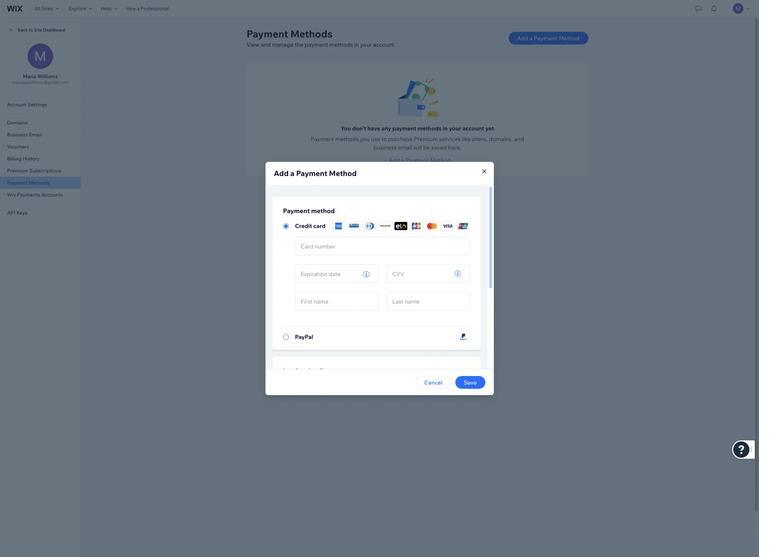 Task type: locate. For each thing, give the bounding box(es) containing it.
1 horizontal spatial methods
[[291, 28, 333, 40]]

1 horizontal spatial and
[[514, 135, 524, 143]]

2 vertical spatial add
[[274, 169, 289, 178]]

wix payments accounts link
[[0, 189, 81, 201]]

details
[[306, 367, 327, 375]]

0 horizontal spatial in
[[354, 41, 359, 48]]

vouchers link
[[0, 141, 81, 153]]

1 vertical spatial to
[[382, 135, 387, 143]]

sidebar element
[[0, 17, 81, 557]]

methods up wix payments accounts 'link'
[[29, 180, 50, 186]]

0 vertical spatial method
[[559, 35, 580, 42]]

domains link
[[0, 117, 81, 129]]

wix payments accounts
[[7, 192, 63, 198]]

0 horizontal spatial methods
[[29, 180, 50, 186]]

1 horizontal spatial method
[[430, 157, 451, 164]]

business email link
[[0, 129, 81, 141]]

payment right the
[[305, 41, 328, 48]]

2 horizontal spatial add
[[517, 35, 528, 42]]

to inside "link"
[[29, 27, 33, 32]]

methods up the
[[291, 28, 333, 40]]

+ add a payment method button
[[384, 156, 451, 164]]

premium
[[414, 135, 438, 143], [7, 168, 28, 174]]

0 horizontal spatial to
[[29, 27, 33, 32]]

maria
[[23, 73, 36, 80]]

2 vertical spatial method
[[329, 169, 357, 178]]

back to site dashboard
[[18, 27, 65, 32]]

payment methods link
[[0, 177, 81, 189]]

manage
[[272, 41, 294, 48]]

1 horizontal spatial your
[[449, 125, 461, 132]]

and inside payment methods view and manage the payment methods in your account.
[[261, 41, 271, 48]]

0 vertical spatial methods
[[291, 28, 333, 40]]

vouchers
[[7, 144, 29, 150]]

business
[[374, 144, 397, 151]]

2 horizontal spatial method
[[559, 35, 580, 42]]

1 horizontal spatial payment
[[393, 125, 416, 132]]

0 horizontal spatial your
[[360, 41, 372, 48]]

0 vertical spatial add
[[517, 35, 528, 42]]

in inside payment methods view and manage the payment methods in your account.
[[354, 41, 359, 48]]

and right view
[[261, 41, 271, 48]]

save button
[[455, 376, 485, 389]]

+ add a payment method
[[384, 157, 451, 164]]

methods for payment methods
[[29, 180, 50, 186]]

and
[[261, 41, 271, 48], [514, 135, 524, 143]]

purchase
[[388, 135, 413, 143]]

premium subscriptions
[[7, 168, 62, 174]]

keys
[[16, 210, 27, 216]]

1 horizontal spatial add a payment method
[[517, 35, 580, 42]]

billing
[[7, 156, 22, 162]]

payment inside the payment methods you use to purchase premium services like plans, domains, and business email will be saved here.
[[311, 135, 334, 143]]

services
[[439, 135, 461, 143]]

0 vertical spatial and
[[261, 41, 271, 48]]

site
[[34, 27, 42, 32]]

all sites
[[34, 5, 53, 12]]

don't
[[352, 125, 366, 132]]

and right domains,
[[514, 135, 524, 143]]

methods inside sidebar "element"
[[29, 180, 50, 186]]

0 vertical spatial in
[[354, 41, 359, 48]]

premium down billing
[[7, 168, 28, 174]]

in
[[354, 41, 359, 48], [443, 125, 448, 132]]

methods
[[291, 28, 333, 40], [29, 180, 50, 186]]

1 horizontal spatial in
[[443, 125, 448, 132]]

0 horizontal spatial add
[[274, 169, 289, 178]]

1 vertical spatial methods
[[29, 180, 50, 186]]

to up business
[[382, 135, 387, 143]]

payment methods view and manage the payment methods in your account.
[[247, 28, 396, 48]]

account.
[[373, 41, 396, 48]]

0 vertical spatial methods
[[329, 41, 353, 48]]

save
[[464, 379, 477, 386]]

methods
[[329, 41, 353, 48], [418, 125, 442, 132], [335, 135, 359, 143]]

0 horizontal spatial premium
[[7, 168, 28, 174]]

a
[[137, 5, 139, 12], [530, 35, 533, 42], [401, 157, 404, 164], [290, 169, 295, 178]]

yet
[[486, 125, 494, 132]]

0 vertical spatial your
[[360, 41, 372, 48]]

payment
[[305, 41, 328, 48], [393, 125, 416, 132]]

be
[[423, 144, 430, 151]]

method
[[311, 207, 335, 215]]

0 horizontal spatial payment
[[305, 41, 328, 48]]

methods for payment methods view and manage the payment methods in your account.
[[291, 28, 333, 40]]

None telephone field
[[299, 265, 358, 283]]

your
[[360, 41, 372, 48], [449, 125, 461, 132]]

payment methods you use to purchase premium services like plans, domains, and business email will be saved here.
[[311, 135, 524, 151]]

2 vertical spatial methods
[[335, 135, 359, 143]]

in up services
[[443, 125, 448, 132]]

payment method
[[283, 207, 335, 215]]

add
[[517, 35, 528, 42], [389, 157, 400, 164], [274, 169, 289, 178]]

0 vertical spatial to
[[29, 27, 33, 32]]

accounts
[[41, 192, 63, 198]]

1 vertical spatial and
[[514, 135, 524, 143]]

billing history link
[[0, 153, 81, 165]]

payment up purchase
[[393, 125, 416, 132]]

add a payment method
[[517, 35, 580, 42], [274, 169, 357, 178]]

1 vertical spatial add
[[389, 157, 400, 164]]

your inside payment methods view and manage the payment methods in your account.
[[360, 41, 372, 48]]

1 horizontal spatial premium
[[414, 135, 438, 143]]

paypal
[[295, 334, 313, 341]]

First name text field
[[299, 292, 375, 310]]

to
[[29, 27, 33, 32], [382, 135, 387, 143]]

your left 'account.'
[[360, 41, 372, 48]]

1 horizontal spatial to
[[382, 135, 387, 143]]

your up services
[[449, 125, 461, 132]]

hire
[[126, 5, 136, 12]]

have
[[368, 125, 380, 132]]

payment
[[247, 28, 288, 40], [534, 35, 558, 42], [311, 135, 334, 143], [406, 157, 429, 164], [296, 169, 327, 178], [7, 180, 28, 186], [283, 207, 310, 215]]

payment inside payment methods view and manage the payment methods in your account.
[[305, 41, 328, 48]]

1 vertical spatial premium
[[7, 168, 28, 174]]

1 vertical spatial payment
[[393, 125, 416, 132]]

account
[[463, 125, 484, 132]]

williams
[[37, 73, 58, 80]]

method
[[559, 35, 580, 42], [430, 157, 451, 164], [329, 169, 357, 178]]

explore
[[69, 5, 86, 12]]

0 vertical spatial add a payment method
[[517, 35, 580, 42]]

0 vertical spatial payment
[[305, 41, 328, 48]]

1 vertical spatial method
[[430, 157, 451, 164]]

to inside the payment methods you use to purchase premium services like plans, domains, and business email will be saved here.
[[382, 135, 387, 143]]

0 horizontal spatial and
[[261, 41, 271, 48]]

like
[[462, 135, 471, 143]]

in left 'account.'
[[354, 41, 359, 48]]

1 vertical spatial in
[[443, 125, 448, 132]]

api keys link
[[0, 207, 81, 219]]

payment inside payment methods view and manage the payment methods in your account.
[[247, 28, 288, 40]]

1 vertical spatial add a payment method
[[274, 169, 357, 178]]

wix
[[7, 192, 16, 198]]

0 vertical spatial premium
[[414, 135, 438, 143]]

premium up "be"
[[414, 135, 438, 143]]

1 vertical spatial your
[[449, 125, 461, 132]]

professional
[[141, 5, 169, 12]]

methods inside payment methods view and manage the payment methods in your account.
[[291, 28, 333, 40]]

to left site
[[29, 27, 33, 32]]



Task type: describe. For each thing, give the bounding box(es) containing it.
you
[[360, 135, 370, 143]]

methods inside payment methods view and manage the payment methods in your account.
[[329, 41, 353, 48]]

payment methods
[[7, 180, 50, 186]]

payments
[[17, 192, 40, 198]]

maria williams mariaaawilliams@gmail.com
[[12, 73, 69, 85]]

domains,
[[489, 135, 513, 143]]

hire a professional link
[[122, 0, 173, 17]]

business
[[7, 132, 28, 138]]

account settings
[[7, 102, 47, 108]]

account
[[7, 102, 26, 108]]

back
[[18, 27, 28, 32]]

back to site dashboard link
[[8, 27, 72, 33]]

you don't have any payment methods in your account yet
[[341, 125, 494, 132]]

history
[[23, 156, 40, 162]]

email
[[398, 144, 412, 151]]

credit card
[[295, 222, 326, 230]]

add a payment method button
[[509, 32, 588, 45]]

invoice
[[283, 367, 305, 375]]

invoice details
[[283, 367, 327, 375]]

billing history
[[7, 156, 40, 162]]

account settings link
[[0, 99, 81, 111]]

premium inside premium subscriptions link
[[7, 168, 28, 174]]

the
[[295, 41, 304, 48]]

business email
[[7, 132, 42, 138]]

sites
[[41, 5, 53, 12]]

help button
[[96, 0, 122, 17]]

here.
[[448, 144, 461, 151]]

mariaaawilliams@gmail.com
[[12, 80, 69, 85]]

premium subscriptions link
[[0, 165, 81, 177]]

all
[[34, 5, 40, 12]]

api keys
[[7, 210, 27, 216]]

card
[[313, 222, 326, 230]]

methods inside the payment methods you use to purchase premium services like plans, domains, and business email will be saved here.
[[335, 135, 359, 143]]

use
[[371, 135, 380, 143]]

add a payment method inside button
[[517, 35, 580, 42]]

any
[[382, 125, 391, 132]]

1 horizontal spatial add
[[389, 157, 400, 164]]

+
[[384, 157, 388, 164]]

dashboard
[[43, 27, 65, 32]]

0 horizontal spatial method
[[329, 169, 357, 178]]

email
[[29, 132, 42, 138]]

hire a professional
[[126, 5, 169, 12]]

0 horizontal spatial add a payment method
[[274, 169, 357, 178]]

credit
[[295, 222, 312, 230]]

domains
[[7, 120, 28, 126]]

subscriptions
[[29, 168, 62, 174]]

premium inside the payment methods you use to purchase premium services like plans, domains, and business email will be saved here.
[[414, 135, 438, 143]]

api
[[7, 210, 15, 216]]

plans,
[[472, 135, 488, 143]]

view
[[247, 41, 260, 48]]

and inside the payment methods you use to purchase premium services like plans, domains, and business email will be saved here.
[[514, 135, 524, 143]]

you
[[341, 125, 351, 132]]

payment inside sidebar "element"
[[7, 180, 28, 186]]

cancel button
[[416, 376, 451, 389]]

will
[[414, 144, 422, 151]]

saved
[[432, 144, 447, 151]]

cancel
[[424, 379, 443, 386]]

Last name text field
[[390, 292, 466, 310]]

1 vertical spatial methods
[[418, 125, 442, 132]]

help
[[101, 5, 112, 12]]

settings
[[28, 102, 47, 108]]



Task type: vqa. For each thing, say whether or not it's contained in the screenshot.
'+ Add a Payment Method'
yes



